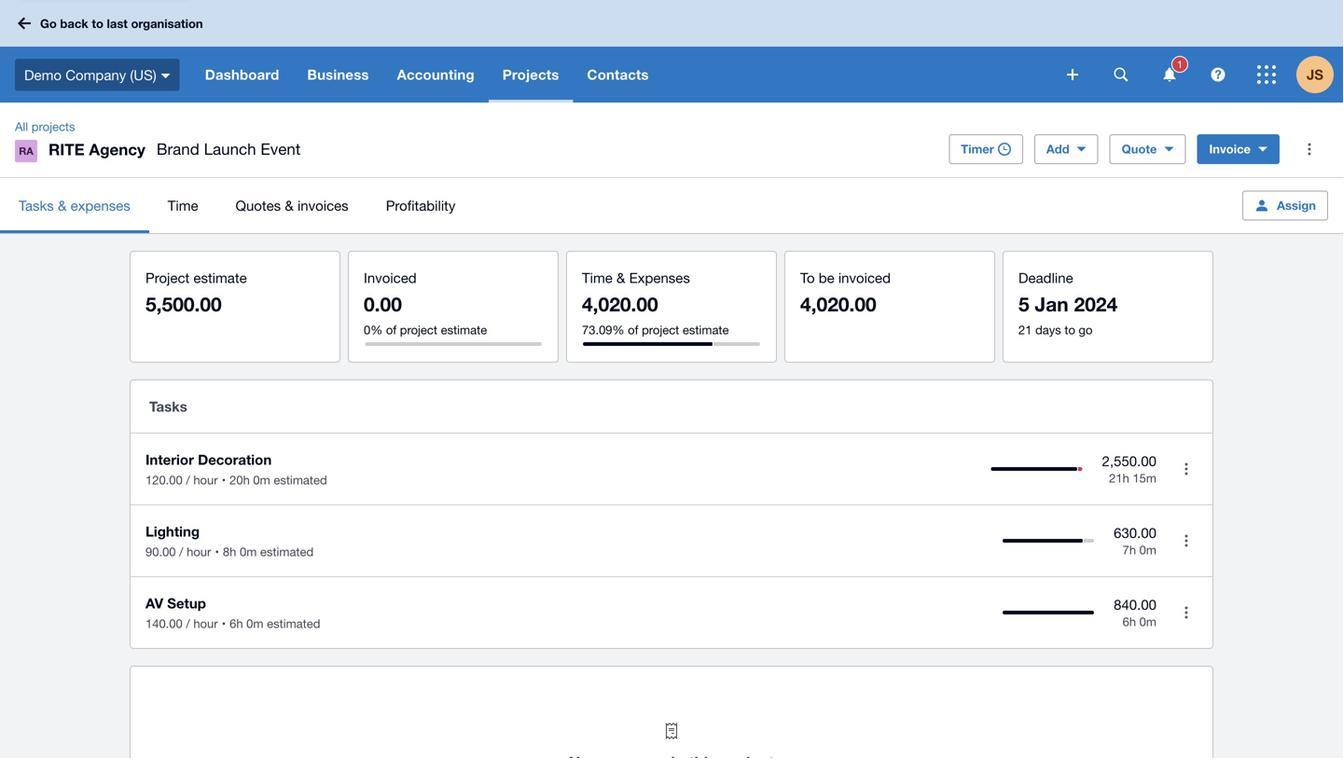 Task type: describe. For each thing, give the bounding box(es) containing it.
more options image
[[1292, 131, 1329, 168]]

projects button
[[489, 47, 573, 103]]

to inside go back to last organisation link
[[92, 16, 103, 31]]

tasks & expenses link
[[0, 178, 149, 233]]

svg image up the add popup button
[[1068, 69, 1079, 80]]

go back to last organisation link
[[11, 7, 214, 40]]

quote
[[1122, 142, 1158, 156]]

0m inside av setup 140.00 / hour • 6h 0m estimated
[[247, 617, 264, 631]]

• inside lighting 90.00 / hour • 8h 0m estimated
[[215, 545, 219, 560]]

& for time & expenses 4,020.00 73.09% of project estimate
[[617, 270, 626, 286]]

expenses
[[71, 197, 130, 214]]

15m
[[1133, 471, 1157, 486]]

project estimate 5,500.00
[[146, 270, 247, 316]]

brand
[[157, 140, 200, 158]]

contacts
[[587, 66, 649, 83]]

interior decoration 120.00 / hour • 20h 0m estimated
[[146, 452, 327, 488]]

120.00
[[146, 473, 183, 488]]

quotes & invoices
[[236, 197, 349, 214]]

quotes
[[236, 197, 281, 214]]

5
[[1019, 293, 1030, 316]]

630.00
[[1115, 525, 1157, 542]]

tasks & expenses
[[19, 197, 130, 214]]

last
[[107, 16, 128, 31]]

& for tasks & expenses
[[58, 197, 67, 214]]

630.00 7h 0m
[[1115, 525, 1157, 557]]

21h
[[1110, 471, 1130, 486]]

90.00
[[146, 545, 176, 560]]

decoration
[[198, 452, 272, 469]]

business
[[307, 66, 369, 83]]

estimated for av setup
[[267, 617, 321, 631]]

profitability
[[386, 197, 456, 214]]

tasks for tasks
[[149, 399, 187, 415]]

assign
[[1278, 198, 1317, 213]]

21
[[1019, 323, 1033, 337]]

time link
[[149, 178, 217, 233]]

dashboard
[[205, 66, 279, 83]]

lighting 90.00 / hour • 8h 0m estimated
[[146, 524, 314, 560]]

hour for setup
[[193, 617, 218, 631]]

0m inside lighting 90.00 / hour • 8h 0m estimated
[[240, 545, 257, 560]]

invoiced 0.00 0% of project estimate
[[364, 270, 487, 337]]

quotes & invoices link
[[217, 178, 367, 233]]

av
[[146, 595, 163, 612]]

0m inside 630.00 7h 0m
[[1140, 543, 1157, 557]]

7h
[[1123, 543, 1137, 557]]

more options image for interior decoration
[[1169, 451, 1206, 488]]

go
[[1079, 323, 1093, 337]]

more options image for lighting
[[1169, 523, 1206, 560]]

& for quotes & invoices
[[285, 197, 294, 214]]

invoice button
[[1198, 134, 1281, 164]]

accounting
[[397, 66, 475, 83]]

svg image inside demo company (us) popup button
[[161, 73, 171, 78]]

/ for setup
[[186, 617, 190, 631]]

js button
[[1297, 47, 1344, 103]]

8h
[[223, 545, 236, 560]]

company
[[66, 66, 126, 83]]

• for decoration
[[222, 473, 226, 488]]

/ for decoration
[[186, 473, 190, 488]]

140.00
[[146, 617, 183, 631]]

0m inside 840.00 6h 0m
[[1140, 615, 1157, 629]]

agency
[[89, 140, 145, 159]]

demo
[[24, 66, 62, 83]]

840.00 6h 0m
[[1115, 597, 1157, 629]]

interior
[[146, 452, 194, 469]]

73.09%
[[582, 323, 625, 337]]

/ inside lighting 90.00 / hour • 8h 0m estimated
[[179, 545, 183, 560]]

6h inside 840.00 6h 0m
[[1123, 615, 1137, 629]]

time for time
[[168, 197, 198, 214]]

setup
[[167, 595, 206, 612]]

all
[[15, 119, 28, 134]]

quote button
[[1110, 134, 1187, 164]]

banner containing dashboard
[[0, 0, 1344, 103]]

5,500.00
[[146, 293, 222, 316]]

840.00
[[1115, 597, 1157, 613]]

timer button
[[949, 134, 1024, 164]]

svg image inside 1 popup button
[[1164, 68, 1176, 82]]

svg image inside go back to last organisation link
[[18, 17, 31, 29]]

(us)
[[130, 66, 157, 83]]

of inside invoiced 0.00 0% of project estimate
[[386, 323, 397, 337]]

project inside time & expenses 4,020.00 73.09% of project estimate
[[642, 323, 680, 337]]

estimated inside lighting 90.00 / hour • 8h 0m estimated
[[260, 545, 314, 560]]

2,550.00
[[1103, 453, 1157, 470]]

projects
[[503, 66, 559, 83]]

estimated for interior decoration
[[274, 473, 327, 488]]

invoiced
[[839, 270, 891, 286]]

add
[[1047, 142, 1070, 156]]

av setup 140.00 / hour • 6h 0m estimated
[[146, 595, 321, 631]]



Task type: vqa. For each thing, say whether or not it's contained in the screenshot.


Task type: locate. For each thing, give the bounding box(es) containing it.
4,020.00 up the 73.09%
[[582, 293, 659, 316]]

time up the 73.09%
[[582, 270, 613, 286]]

4,020.00 down 'be'
[[801, 293, 877, 316]]

1 horizontal spatial estimate
[[441, 323, 487, 337]]

6h inside av setup 140.00 / hour • 6h 0m estimated
[[230, 617, 243, 631]]

/ right 90.00
[[179, 545, 183, 560]]

brand launch event
[[157, 140, 301, 158]]

svg image left go
[[18, 17, 31, 29]]

6h down 8h at the bottom of the page
[[230, 617, 243, 631]]

more options image
[[1169, 451, 1206, 488], [1169, 523, 1206, 560], [1169, 595, 1206, 632]]

tasks down ra in the top of the page
[[19, 197, 54, 214]]

time for time & expenses 4,020.00 73.09% of project estimate
[[582, 270, 613, 286]]

0 vertical spatial tasks
[[19, 197, 54, 214]]

& left expenses at top
[[617, 270, 626, 286]]

estimate down expenses at top
[[683, 323, 729, 337]]

of right the 73.09%
[[628, 323, 639, 337]]

estimated
[[274, 473, 327, 488], [260, 545, 314, 560], [267, 617, 321, 631]]

more options image right 15m
[[1169, 451, 1206, 488]]

svg image left 1
[[1164, 68, 1176, 82]]

6h down the 840.00
[[1123, 615, 1137, 629]]

0 vertical spatial time
[[168, 197, 198, 214]]

0 horizontal spatial time
[[168, 197, 198, 214]]

hour
[[193, 473, 218, 488], [187, 545, 211, 560], [193, 617, 218, 631]]

ra
[[19, 145, 33, 157]]

6h
[[1123, 615, 1137, 629], [230, 617, 243, 631]]

accounting button
[[383, 47, 489, 103]]

estimated inside av setup 140.00 / hour • 6h 0m estimated
[[267, 617, 321, 631]]

•
[[222, 473, 226, 488], [215, 545, 219, 560], [222, 617, 226, 631]]

0 horizontal spatial tasks
[[19, 197, 54, 214]]

deadline 5 jan 2024 21 days to go
[[1019, 270, 1118, 337]]

rite
[[49, 140, 85, 159]]

0 vertical spatial /
[[186, 473, 190, 488]]

• left 20h
[[222, 473, 226, 488]]

project inside invoiced 0.00 0% of project estimate
[[400, 323, 438, 337]]

invoices
[[298, 197, 349, 214]]

event
[[261, 140, 301, 158]]

0m right 20h
[[253, 473, 270, 488]]

• inside av setup 140.00 / hour • 6h 0m estimated
[[222, 617, 226, 631]]

dashboard link
[[191, 47, 293, 103]]

banner
[[0, 0, 1344, 103]]

lighting
[[146, 524, 200, 540]]

expenses
[[630, 270, 691, 286]]

&
[[58, 197, 67, 214], [285, 197, 294, 214], [617, 270, 626, 286]]

projects
[[32, 119, 75, 134]]

0m inside interior decoration 120.00 / hour • 20h 0m estimated
[[253, 473, 270, 488]]

2024
[[1075, 293, 1118, 316]]

profitability link
[[367, 178, 475, 233]]

2 vertical spatial more options image
[[1169, 595, 1206, 632]]

• inside interior decoration 120.00 / hour • 20h 0m estimated
[[222, 473, 226, 488]]

0 vertical spatial •
[[222, 473, 226, 488]]

1 project from the left
[[400, 323, 438, 337]]

& left expenses
[[58, 197, 67, 214]]

estimate inside time & expenses 4,020.00 73.09% of project estimate
[[683, 323, 729, 337]]

1 more options image from the top
[[1169, 451, 1206, 488]]

2 horizontal spatial &
[[617, 270, 626, 286]]

tasks
[[19, 197, 54, 214], [149, 399, 187, 415]]

to left 'last'
[[92, 16, 103, 31]]

0m right 8h at the bottom of the page
[[240, 545, 257, 560]]

1
[[1178, 58, 1184, 70]]

hour down setup
[[193, 617, 218, 631]]

0 vertical spatial estimated
[[274, 473, 327, 488]]

4,020.00 inside time & expenses 4,020.00 73.09% of project estimate
[[582, 293, 659, 316]]

to be invoiced 4,020.00
[[801, 270, 891, 316]]

0m
[[253, 473, 270, 488], [1140, 543, 1157, 557], [240, 545, 257, 560], [1140, 615, 1157, 629], [247, 617, 264, 631]]

go back to last organisation
[[40, 16, 203, 31]]

4,020.00 for to be invoiced 4,020.00
[[801, 293, 877, 316]]

estimate inside project estimate 5,500.00
[[194, 270, 247, 286]]

1 4,020.00 from the left
[[582, 293, 659, 316]]

project
[[400, 323, 438, 337], [642, 323, 680, 337]]

all projects
[[15, 119, 75, 134]]

organisation
[[131, 16, 203, 31]]

tasks for tasks & expenses
[[19, 197, 54, 214]]

2 horizontal spatial estimate
[[683, 323, 729, 337]]

/ down setup
[[186, 617, 190, 631]]

estimate inside invoiced 0.00 0% of project estimate
[[441, 323, 487, 337]]

time inside time link
[[168, 197, 198, 214]]

hour inside av setup 140.00 / hour • 6h 0m estimated
[[193, 617, 218, 631]]

be
[[819, 270, 835, 286]]

0 horizontal spatial 4,020.00
[[582, 293, 659, 316]]

1 horizontal spatial 6h
[[1123, 615, 1137, 629]]

2 project from the left
[[642, 323, 680, 337]]

svg image left js
[[1258, 65, 1277, 84]]

0.00
[[364, 293, 402, 316]]

2,550.00 21h 15m
[[1103, 453, 1157, 486]]

2 of from the left
[[628, 323, 639, 337]]

contacts button
[[573, 47, 663, 103]]

project
[[146, 270, 190, 286]]

2 vertical spatial hour
[[193, 617, 218, 631]]

0 horizontal spatial project
[[400, 323, 438, 337]]

hour inside lighting 90.00 / hour • 8h 0m estimated
[[187, 545, 211, 560]]

assign button
[[1243, 191, 1329, 221]]

4,020.00 for time & expenses 4,020.00 73.09% of project estimate
[[582, 293, 659, 316]]

1 button
[[1152, 47, 1189, 103]]

go
[[40, 16, 57, 31]]

1 horizontal spatial &
[[285, 197, 294, 214]]

/ inside av setup 140.00 / hour • 6h 0m estimated
[[186, 617, 190, 631]]

1 vertical spatial tasks
[[149, 399, 187, 415]]

1 vertical spatial hour
[[187, 545, 211, 560]]

tasks up interior
[[149, 399, 187, 415]]

estimated inside interior decoration 120.00 / hour • 20h 0m estimated
[[274, 473, 327, 488]]

1 vertical spatial •
[[215, 545, 219, 560]]

0 horizontal spatial &
[[58, 197, 67, 214]]

project down expenses at top
[[642, 323, 680, 337]]

hour left 20h
[[193, 473, 218, 488]]

0 vertical spatial hour
[[193, 473, 218, 488]]

hour left 8h at the bottom of the page
[[187, 545, 211, 560]]

2 vertical spatial estimated
[[267, 617, 321, 631]]

1 horizontal spatial project
[[642, 323, 680, 337]]

• right 140.00
[[222, 617, 226, 631]]

to inside the deadline 5 jan 2024 21 days to go
[[1065, 323, 1076, 337]]

1 vertical spatial /
[[179, 545, 183, 560]]

20h
[[230, 473, 250, 488]]

• for setup
[[222, 617, 226, 631]]

days
[[1036, 323, 1062, 337]]

svg image right (us)
[[161, 73, 171, 78]]

launch
[[204, 140, 256, 158]]

more options image for av setup
[[1169, 595, 1206, 632]]

& right quotes at top
[[285, 197, 294, 214]]

1 of from the left
[[386, 323, 397, 337]]

time down brand
[[168, 197, 198, 214]]

2 4,020.00 from the left
[[801, 293, 877, 316]]

time inside time & expenses 4,020.00 73.09% of project estimate
[[582, 270, 613, 286]]

timer
[[962, 142, 995, 156]]

1 horizontal spatial to
[[1065, 323, 1076, 337]]

invoiced
[[364, 270, 417, 286]]

estimate up 5,500.00
[[194, 270, 247, 286]]

1 horizontal spatial time
[[582, 270, 613, 286]]

of
[[386, 323, 397, 337], [628, 323, 639, 337]]

1 horizontal spatial tasks
[[149, 399, 187, 415]]

estimate right 0%
[[441, 323, 487, 337]]

0 vertical spatial to
[[92, 16, 103, 31]]

hour for decoration
[[193, 473, 218, 488]]

more options image right 840.00 6h 0m
[[1169, 595, 1206, 632]]

/ inside interior decoration 120.00 / hour • 20h 0m estimated
[[186, 473, 190, 488]]

svg image left 1 popup button
[[1115, 68, 1129, 82]]

svg image
[[1258, 65, 1277, 84], [1212, 68, 1226, 82]]

demo company (us)
[[24, 66, 157, 83]]

0m down lighting 90.00 / hour • 8h 0m estimated
[[247, 617, 264, 631]]

1 vertical spatial to
[[1065, 323, 1076, 337]]

2 more options image from the top
[[1169, 523, 1206, 560]]

project down the 0.00
[[400, 323, 438, 337]]

to
[[801, 270, 815, 286]]

deadline
[[1019, 270, 1074, 286]]

1 vertical spatial time
[[582, 270, 613, 286]]

/ right the 120.00
[[186, 473, 190, 488]]

demo company (us) button
[[0, 47, 191, 103]]

0 vertical spatial more options image
[[1169, 451, 1206, 488]]

/
[[186, 473, 190, 488], [179, 545, 183, 560], [186, 617, 190, 631]]

all projects link
[[7, 118, 83, 136]]

0 horizontal spatial svg image
[[1212, 68, 1226, 82]]

3 more options image from the top
[[1169, 595, 1206, 632]]

0 horizontal spatial 6h
[[230, 617, 243, 631]]

time & expenses 4,020.00 73.09% of project estimate
[[582, 270, 729, 337]]

1 horizontal spatial of
[[628, 323, 639, 337]]

4,020.00
[[582, 293, 659, 316], [801, 293, 877, 316]]

back
[[60, 16, 88, 31]]

2 vertical spatial •
[[222, 617, 226, 631]]

svg image
[[18, 17, 31, 29], [1115, 68, 1129, 82], [1164, 68, 1176, 82], [1068, 69, 1079, 80], [161, 73, 171, 78]]

0 horizontal spatial to
[[92, 16, 103, 31]]

4,020.00 inside 'to be invoiced 4,020.00'
[[801, 293, 877, 316]]

0m down the 840.00
[[1140, 615, 1157, 629]]

& inside time & expenses 4,020.00 73.09% of project estimate
[[617, 270, 626, 286]]

• left 8h at the bottom of the page
[[215, 545, 219, 560]]

invoice
[[1210, 142, 1252, 156]]

svg image right 1
[[1212, 68, 1226, 82]]

add button
[[1035, 134, 1099, 164]]

to left go
[[1065, 323, 1076, 337]]

0m right 7h
[[1140, 543, 1157, 557]]

of inside time & expenses 4,020.00 73.09% of project estimate
[[628, 323, 639, 337]]

1 vertical spatial more options image
[[1169, 523, 1206, 560]]

time
[[168, 197, 198, 214], [582, 270, 613, 286]]

0%
[[364, 323, 383, 337]]

rite agency
[[49, 140, 145, 159]]

0 horizontal spatial of
[[386, 323, 397, 337]]

js
[[1308, 66, 1324, 83]]

of right 0%
[[386, 323, 397, 337]]

estimate
[[194, 270, 247, 286], [441, 323, 487, 337], [683, 323, 729, 337]]

1 vertical spatial estimated
[[260, 545, 314, 560]]

more options image right 630.00 7h 0m
[[1169, 523, 1206, 560]]

jan
[[1036, 293, 1069, 316]]

business button
[[293, 47, 383, 103]]

0 horizontal spatial estimate
[[194, 270, 247, 286]]

2 vertical spatial /
[[186, 617, 190, 631]]

1 horizontal spatial 4,020.00
[[801, 293, 877, 316]]

1 horizontal spatial svg image
[[1258, 65, 1277, 84]]

hour inside interior decoration 120.00 / hour • 20h 0m estimated
[[193, 473, 218, 488]]



